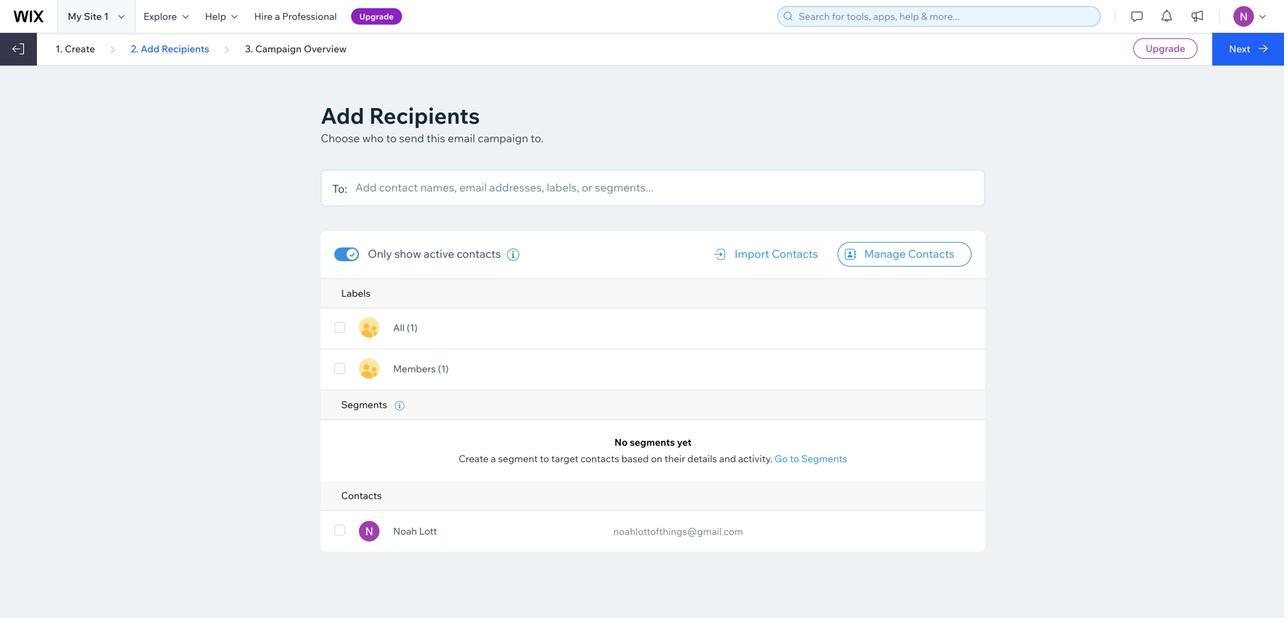 Task type: vqa. For each thing, say whether or not it's contained in the screenshot.
a to the top
yes



Task type: locate. For each thing, give the bounding box(es) containing it.
1 vertical spatial recipients
[[369, 102, 480, 129]]

overview
[[304, 43, 347, 55]]

3.
[[245, 43, 253, 55]]

1 vertical spatial upgrade button
[[1134, 38, 1199, 59]]

campaign
[[255, 43, 302, 55]]

who
[[363, 131, 384, 145]]

1 horizontal spatial upgrade
[[1147, 42, 1186, 54]]

0 horizontal spatial add
[[141, 43, 160, 55]]

1 horizontal spatial to
[[540, 453, 550, 465]]

0 horizontal spatial contacts
[[457, 247, 501, 261]]

1 horizontal spatial (1)
[[438, 363, 449, 375]]

1 horizontal spatial contacts
[[581, 453, 620, 465]]

1 horizontal spatial a
[[491, 453, 496, 465]]

target
[[552, 453, 579, 465]]

choose
[[321, 131, 360, 145]]

upgrade button
[[351, 8, 402, 25], [1134, 38, 1199, 59]]

0 vertical spatial segments
[[341, 399, 390, 411]]

add recipients choose who to send this email campaign to.
[[321, 102, 544, 145]]

add inside add recipients choose who to send this email campaign to.
[[321, 102, 365, 129]]

1. create
[[56, 43, 95, 55]]

Add contact names, email addresses, labels, or segments... text field
[[356, 177, 978, 198]]

create inside the 1. create link
[[65, 43, 95, 55]]

lott
[[419, 525, 437, 537]]

create left the segment at the left bottom of page
[[459, 453, 489, 465]]

add up choose
[[321, 102, 365, 129]]

hire
[[254, 10, 273, 22]]

recipients
[[162, 43, 209, 55], [369, 102, 480, 129]]

1 vertical spatial contacts
[[581, 453, 620, 465]]

only
[[368, 247, 392, 261]]

members (1)
[[393, 363, 451, 375]]

1 horizontal spatial create
[[459, 453, 489, 465]]

recipients up this
[[369, 102, 480, 129]]

segments inside no segments yet create a segment to target contacts based on their details and activity. go to segments
[[802, 453, 848, 465]]

0 horizontal spatial create
[[65, 43, 95, 55]]

labels
[[341, 287, 371, 299]]

1 vertical spatial segments
[[802, 453, 848, 465]]

0 horizontal spatial to
[[386, 131, 397, 145]]

import contacts link
[[707, 242, 836, 267]]

professional
[[282, 10, 337, 22]]

recipients down explore
[[162, 43, 209, 55]]

0 horizontal spatial upgrade button
[[351, 8, 402, 25]]

1 horizontal spatial upgrade button
[[1134, 38, 1199, 59]]

a left the segment at the left bottom of page
[[491, 453, 496, 465]]

contacts inside "link"
[[772, 247, 819, 261]]

1 horizontal spatial add
[[321, 102, 365, 129]]

2 horizontal spatial to
[[791, 453, 800, 465]]

1 vertical spatial add
[[321, 102, 365, 129]]

to right go
[[791, 453, 800, 465]]

0 vertical spatial create
[[65, 43, 95, 55]]

0 horizontal spatial (1)
[[407, 322, 418, 334]]

help
[[205, 10, 226, 22]]

email
[[448, 131, 476, 145]]

no
[[615, 437, 628, 449]]

2. add recipients
[[131, 43, 209, 55]]

my
[[68, 10, 82, 22]]

(1) for members (1)
[[438, 363, 449, 375]]

2 horizontal spatial contacts
[[909, 247, 955, 261]]

add right "2."
[[141, 43, 160, 55]]

show
[[395, 247, 422, 261]]

0 horizontal spatial segments
[[341, 399, 390, 411]]

a right hire
[[275, 10, 280, 22]]

this
[[427, 131, 446, 145]]

my site 1
[[68, 10, 109, 22]]

0 horizontal spatial upgrade
[[360, 11, 394, 22]]

0 horizontal spatial contacts
[[341, 490, 382, 502]]

noahlottofthings@gmail.com
[[614, 526, 744, 538]]

upgrade
[[360, 11, 394, 22], [1147, 42, 1186, 54]]

create right 1.
[[65, 43, 95, 55]]

noah lott
[[393, 525, 437, 537]]

1 horizontal spatial contacts
[[772, 247, 819, 261]]

to:
[[333, 182, 347, 196]]

add
[[141, 43, 160, 55], [321, 102, 365, 129]]

(1)
[[407, 322, 418, 334], [438, 363, 449, 375]]

all
[[393, 322, 405, 334]]

yet
[[678, 437, 692, 449]]

0 vertical spatial a
[[275, 10, 280, 22]]

1 horizontal spatial segments
[[802, 453, 848, 465]]

segments
[[630, 437, 675, 449]]

1 vertical spatial (1)
[[438, 363, 449, 375]]

2.
[[131, 43, 139, 55]]

create
[[65, 43, 95, 55], [459, 453, 489, 465]]

contacts
[[772, 247, 819, 261], [909, 247, 955, 261], [341, 490, 382, 502]]

to left target
[[540, 453, 550, 465]]

noah
[[393, 525, 417, 537]]

to right who
[[386, 131, 397, 145]]

a
[[275, 10, 280, 22], [491, 453, 496, 465]]

Search for tools, apps, help & more... field
[[795, 7, 1097, 26]]

1 horizontal spatial recipients
[[369, 102, 480, 129]]

1 vertical spatial upgrade
[[1147, 42, 1186, 54]]

0 vertical spatial add
[[141, 43, 160, 55]]

contacts down no
[[581, 453, 620, 465]]

1. create link
[[56, 43, 95, 55]]

contacts right active
[[457, 247, 501, 261]]

2. add recipients link
[[131, 43, 209, 55]]

0 vertical spatial recipients
[[162, 43, 209, 55]]

send
[[399, 131, 424, 145]]

(1) right the all
[[407, 322, 418, 334]]

0 vertical spatial (1)
[[407, 322, 418, 334]]

a inside no segments yet create a segment to target contacts based on their details and activity. go to segments
[[491, 453, 496, 465]]

go
[[775, 453, 788, 465]]

(1) right 'members' on the bottom
[[438, 363, 449, 375]]

0 horizontal spatial recipients
[[162, 43, 209, 55]]

1 vertical spatial a
[[491, 453, 496, 465]]

1 vertical spatial create
[[459, 453, 489, 465]]

to
[[386, 131, 397, 145], [540, 453, 550, 465], [791, 453, 800, 465]]

contacts
[[457, 247, 501, 261], [581, 453, 620, 465]]

import
[[735, 247, 770, 261]]

segments
[[341, 399, 390, 411], [802, 453, 848, 465]]

manage
[[865, 247, 906, 261]]



Task type: describe. For each thing, give the bounding box(es) containing it.
0 horizontal spatial a
[[275, 10, 280, 22]]

activity.
[[739, 453, 773, 465]]

based
[[622, 453, 649, 465]]

help button
[[197, 0, 246, 33]]

segment
[[498, 453, 538, 465]]

campaign
[[478, 131, 529, 145]]

on
[[651, 453, 663, 465]]

members
[[393, 363, 436, 375]]

0 vertical spatial upgrade button
[[351, 8, 402, 25]]

contacts for import contacts
[[772, 247, 819, 261]]

create inside no segments yet create a segment to target contacts based on their details and activity. go to segments
[[459, 453, 489, 465]]

next button
[[1213, 33, 1285, 66]]

import contacts
[[735, 247, 819, 261]]

contacts for manage contacts
[[909, 247, 955, 261]]

3. campaign overview
[[245, 43, 347, 55]]

explore
[[144, 10, 177, 22]]

next
[[1230, 43, 1251, 55]]

no segments yet create a segment to target contacts based on their details and activity. go to segments
[[459, 437, 848, 465]]

site
[[84, 10, 102, 22]]

0 vertical spatial contacts
[[457, 247, 501, 261]]

all (1)
[[393, 322, 420, 334]]

(1) for all (1)
[[407, 322, 418, 334]]

recipients inside add recipients choose who to send this email campaign to.
[[369, 102, 480, 129]]

to.
[[531, 131, 544, 145]]

their
[[665, 453, 686, 465]]

to inside add recipients choose who to send this email campaign to.
[[386, 131, 397, 145]]

hire a professional link
[[246, 0, 345, 33]]

and
[[720, 453, 737, 465]]

1
[[104, 10, 109, 22]]

manage contacts
[[865, 247, 955, 261]]

1.
[[56, 43, 63, 55]]

details
[[688, 453, 718, 465]]

0 vertical spatial upgrade
[[360, 11, 394, 22]]

manage contacts link
[[838, 242, 972, 267]]

contacts inside no segments yet create a segment to target contacts based on their details and activity. go to segments
[[581, 453, 620, 465]]

hire a professional
[[254, 10, 337, 22]]

3. campaign overview link
[[245, 43, 347, 55]]

only show active contacts
[[368, 247, 501, 261]]

active
[[424, 247, 455, 261]]



